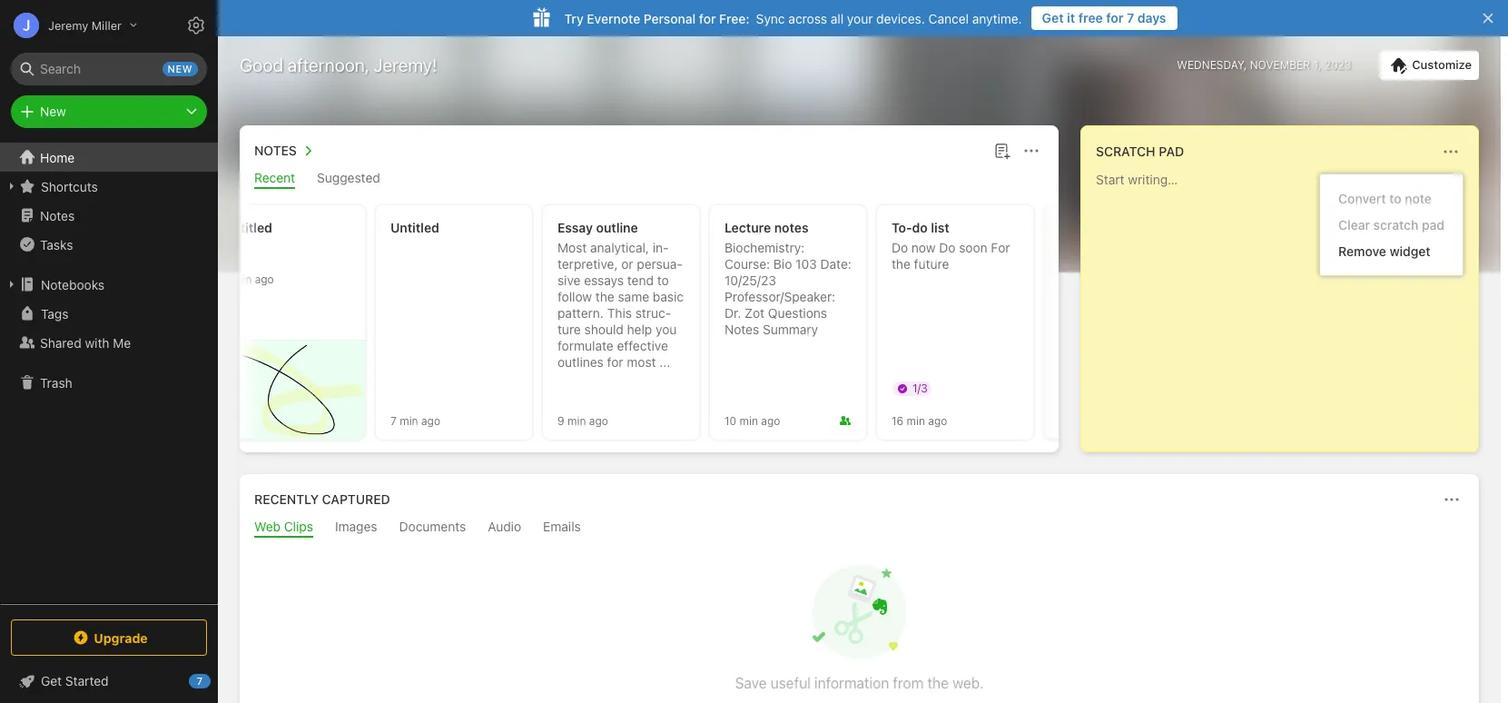 Task type: locate. For each thing, give the bounding box(es) containing it.
0 horizontal spatial get
[[41, 673, 62, 689]]

tab list containing web clips
[[243, 519, 1476, 538]]

try
[[565, 10, 584, 26]]

most
[[627, 354, 656, 370]]

the down essays
[[596, 289, 615, 304]]

ago for 3 min ago
[[255, 272, 274, 286]]

click to collapse image
[[211, 670, 225, 691]]

new search field
[[24, 53, 198, 85]]

0 vertical spatial the
[[892, 256, 911, 272]]

2 horizontal spatial notes
[[725, 322, 760, 337]]

date:
[[821, 256, 852, 272]]

2 untitled from the left
[[391, 220, 440, 235]]

1 vertical spatial the
[[596, 289, 615, 304]]

more actions field for recently captured
[[1440, 487, 1465, 512]]

you
[[656, 322, 677, 337]]

shortcuts
[[41, 179, 98, 194]]

information
[[815, 675, 890, 691]]

ago for 7 min ago
[[422, 414, 441, 427]]

now
[[912, 240, 936, 255]]

More actions field
[[1019, 138, 1045, 164], [1439, 139, 1464, 164], [1440, 487, 1465, 512]]

1 horizontal spatial untitled
[[391, 220, 440, 235]]

lecture
[[725, 220, 771, 235]]

lecture notes biochemistry: course: bio 103 date: 10/25/23 professor/speaker: dr. zot questions notes summary
[[725, 220, 852, 337]]

min
[[233, 272, 252, 286], [400, 414, 418, 427], [568, 414, 586, 427], [740, 414, 758, 427], [907, 414, 926, 427]]

7 min ago
[[391, 414, 441, 427]]

for inside get it free for 7 days "button"
[[1107, 10, 1124, 25]]

7
[[1127, 10, 1135, 25], [391, 414, 397, 427], [197, 675, 203, 687]]

upgrade
[[94, 630, 148, 645]]

notes link
[[0, 201, 217, 230]]

0 horizontal spatial do
[[892, 240, 909, 255]]

1 tab list from the top
[[243, 170, 1056, 189]]

with
[[85, 335, 109, 350]]

customize
[[1413, 57, 1473, 72]]

7 for 7
[[197, 675, 203, 687]]

days
[[1138, 10, 1167, 25]]

2 vertical spatial notes
[[725, 322, 760, 337]]

to inside dropdown list menu
[[1390, 191, 1402, 206]]

notes up tasks
[[40, 208, 75, 223]]

1 vertical spatial get
[[41, 673, 62, 689]]

2 horizontal spatial the
[[928, 675, 949, 691]]

0 vertical spatial tab list
[[243, 170, 1056, 189]]

shared
[[40, 335, 82, 350]]

min for 7
[[400, 414, 418, 427]]

Start writing… text field
[[1097, 172, 1478, 437]]

across
[[789, 10, 828, 26]]

0 horizontal spatial untitled
[[223, 220, 272, 235]]

this
[[607, 305, 632, 321]]

1 horizontal spatial to
[[1390, 191, 1402, 206]]

ture
[[558, 305, 672, 337]]

untitled
[[223, 220, 272, 235], [391, 220, 440, 235]]

new button
[[11, 95, 207, 128]]

convert to note
[[1339, 191, 1433, 206]]

notes
[[254, 143, 297, 158], [40, 208, 75, 223], [725, 322, 760, 337]]

0 horizontal spatial 7
[[197, 675, 203, 687]]

web
[[254, 519, 281, 534]]

0 vertical spatial get
[[1043, 10, 1064, 25]]

the left "future"
[[892, 256, 911, 272]]

2 horizontal spatial for
[[1107, 10, 1124, 25]]

to down "persua"
[[658, 273, 669, 288]]

zot
[[745, 305, 765, 321]]

save useful information from the web.
[[735, 675, 984, 691]]

2 horizontal spatial 7
[[1127, 10, 1135, 25]]

the right from
[[928, 675, 949, 691]]

images tab
[[335, 519, 378, 538]]

for for free:
[[699, 10, 716, 26]]

tab list containing recent
[[243, 170, 1056, 189]]

1 untitled from the left
[[223, 220, 272, 235]]

sive
[[558, 256, 683, 288]]

more actions image
[[1021, 140, 1043, 162], [1441, 141, 1463, 163]]

the inside web clips tab panel
[[928, 675, 949, 691]]

more actions image
[[1442, 489, 1464, 511]]

7 inside recent tab panel
[[391, 414, 397, 427]]

good
[[240, 55, 283, 75]]

0 horizontal spatial to
[[658, 273, 669, 288]]

evernote
[[587, 10, 641, 26]]

0 vertical spatial 7
[[1127, 10, 1135, 25]]

jeremy!
[[374, 55, 437, 75]]

notes up recent
[[254, 143, 297, 158]]

min for 10
[[740, 414, 758, 427]]

for left most
[[607, 354, 624, 370]]

do down to-
[[892, 240, 909, 255]]

3
[[223, 272, 230, 286]]

tab list
[[243, 170, 1056, 189], [243, 519, 1476, 538]]

get started
[[41, 673, 109, 689]]

essay
[[558, 220, 593, 235]]

struc
[[636, 305, 672, 321]]

10 min ago
[[725, 414, 781, 427]]

jeremy
[[48, 18, 88, 32]]

tree containing home
[[0, 143, 218, 603]]

sync
[[756, 10, 785, 26]]

save
[[735, 675, 767, 691]]

web clips
[[254, 519, 313, 534]]

Help and Learning task checklist field
[[0, 667, 218, 696]]

1 vertical spatial tab list
[[243, 519, 1476, 538]]

0 vertical spatial notes
[[254, 143, 297, 158]]

get inside "button"
[[1043, 10, 1064, 25]]

do
[[913, 220, 928, 235]]

thumbnail image
[[209, 341, 365, 440]]

recent tab panel
[[26, 189, 1216, 452]]

0 horizontal spatial more actions image
[[1021, 140, 1043, 162]]

1/3
[[913, 382, 928, 395]]

from
[[893, 675, 924, 691]]

2 tab list from the top
[[243, 519, 1476, 538]]

same
[[618, 289, 650, 304]]

emails tab
[[543, 519, 581, 538]]

questions
[[768, 305, 828, 321]]

me
[[113, 335, 131, 350]]

or
[[622, 256, 634, 272]]

basic
[[653, 289, 684, 304]]

for left free:
[[699, 10, 716, 26]]

soon
[[960, 240, 988, 255]]

7 inside help and learning task checklist field
[[197, 675, 203, 687]]

1 horizontal spatial do
[[940, 240, 956, 255]]

1 vertical spatial notes
[[40, 208, 75, 223]]

to inside essay outline most analytical, in terpretive, or persua sive essays tend to follow the same basic pattern. this struc ture should help you formulate effective outlines for most ...
[[658, 273, 669, 288]]

1 horizontal spatial notes
[[254, 143, 297, 158]]

16 min ago
[[892, 414, 948, 427]]

2 vertical spatial 7
[[197, 675, 203, 687]]

min for 3
[[233, 272, 252, 286]]

notes down dr.
[[725, 322, 760, 337]]

0 horizontal spatial for
[[607, 354, 624, 370]]

ago for 16 min ago
[[929, 414, 948, 427]]

3 min ago
[[223, 272, 274, 286]]

ago
[[255, 272, 274, 286], [422, 414, 441, 427], [589, 414, 609, 427], [762, 414, 781, 427], [929, 414, 948, 427]]

do down list at the right top of the page
[[940, 240, 956, 255]]

tree
[[0, 143, 218, 603]]

2 do from the left
[[940, 240, 956, 255]]

ago for 10 min ago
[[762, 414, 781, 427]]

get left started
[[41, 673, 62, 689]]

for right free
[[1107, 10, 1124, 25]]

1 vertical spatial 7
[[391, 414, 397, 427]]

0 vertical spatial to
[[1390, 191, 1402, 206]]

7 for 7 min ago
[[391, 414, 397, 427]]

get left it
[[1043, 10, 1064, 25]]

suggested
[[317, 170, 380, 185]]

note
[[1406, 191, 1433, 206]]

notes
[[775, 220, 809, 235]]

useful
[[771, 675, 811, 691]]

tags button
[[0, 299, 217, 328]]

suggested tab
[[317, 170, 380, 189]]

professor/speaker:
[[725, 289, 836, 304]]

1 horizontal spatial more actions image
[[1441, 141, 1463, 163]]

get inside help and learning task checklist field
[[41, 673, 62, 689]]

1 horizontal spatial the
[[892, 256, 911, 272]]

1 vertical spatial to
[[658, 273, 669, 288]]

2 vertical spatial the
[[928, 675, 949, 691]]

should
[[585, 322, 624, 337]]

biochemistry:
[[725, 240, 805, 255]]

trash
[[40, 375, 72, 390]]

1 horizontal spatial for
[[699, 10, 716, 26]]

outlines
[[558, 354, 604, 370]]

to left note
[[1390, 191, 1402, 206]]

0 horizontal spatial the
[[596, 289, 615, 304]]

1 horizontal spatial get
[[1043, 10, 1064, 25]]

1 horizontal spatial 7
[[391, 414, 397, 427]]

do
[[892, 240, 909, 255], [940, 240, 956, 255]]



Task type: vqa. For each thing, say whether or not it's contained in the screenshot.
16 Min
yes



Task type: describe. For each thing, give the bounding box(es) containing it.
remove
[[1339, 243, 1387, 259]]

summary
[[763, 322, 819, 337]]

help
[[627, 322, 653, 337]]

notes inside button
[[254, 143, 297, 158]]

it
[[1068, 10, 1076, 25]]

wednesday,
[[1178, 58, 1248, 72]]

anytime.
[[973, 10, 1023, 26]]

upgrade button
[[11, 620, 207, 656]]

7 inside "button"
[[1127, 10, 1135, 25]]

scratch
[[1374, 217, 1419, 233]]

in
[[653, 240, 669, 255]]

settings image
[[185, 15, 207, 36]]

to-do list do now do soon for the future
[[892, 220, 1011, 272]]

to-
[[892, 220, 913, 235]]

future
[[915, 256, 950, 272]]

1,
[[1314, 58, 1322, 72]]

all
[[831, 10, 844, 26]]

scratch
[[1097, 144, 1156, 159]]

notebooks
[[41, 277, 105, 292]]

essays
[[584, 273, 624, 288]]

documents tab
[[399, 519, 466, 538]]

expand notebooks image
[[5, 277, 19, 292]]

16
[[892, 414, 904, 427]]

november
[[1251, 58, 1311, 72]]

web clips tab
[[254, 519, 313, 538]]

recent tab
[[254, 170, 295, 189]]

...
[[660, 354, 671, 370]]

shortcuts button
[[0, 172, 217, 201]]

notes inside lecture notes biochemistry: course: bio 103 date: 10/25/23 professor/speaker: dr. zot questions notes summary
[[725, 322, 760, 337]]

get it free for 7 days button
[[1032, 6, 1178, 30]]

course: bio
[[725, 256, 793, 272]]

started
[[65, 673, 109, 689]]

2023
[[1325, 58, 1352, 72]]

10/25/23
[[725, 273, 777, 288]]

get it free for 7 days
[[1043, 10, 1167, 25]]

persua
[[637, 256, 683, 272]]

afternoon,
[[288, 55, 369, 75]]

clear scratch pad
[[1339, 217, 1445, 233]]

dr.
[[725, 305, 742, 321]]

min for 16
[[907, 414, 926, 427]]

new
[[168, 63, 193, 74]]

personal
[[644, 10, 696, 26]]

widget
[[1390, 243, 1431, 259]]

get for get started
[[41, 673, 62, 689]]

convert
[[1339, 191, 1387, 206]]

ago for 9 min ago
[[589, 414, 609, 427]]

recent
[[254, 170, 295, 185]]

outline
[[596, 220, 638, 235]]

try evernote personal for free: sync across all your devices. cancel anytime.
[[565, 10, 1023, 26]]

for for 7
[[1107, 10, 1124, 25]]

tend
[[628, 273, 654, 288]]

remove widget link
[[1321, 238, 1464, 264]]

miller
[[92, 18, 122, 32]]

essay outline most analytical, in terpretive, or persua sive essays tend to follow the same basic pattern. this struc ture should help you formulate effective outlines for most ...
[[558, 220, 684, 370]]

shared with me link
[[0, 328, 217, 357]]

1 do from the left
[[892, 240, 909, 255]]

follow
[[558, 289, 592, 304]]

the inside essay outline most analytical, in terpretive, or persua sive essays tend to follow the same basic pattern. this struc ture should help you formulate effective outlines for most ...
[[596, 289, 615, 304]]

0 horizontal spatial notes
[[40, 208, 75, 223]]

customize button
[[1381, 51, 1480, 80]]

images
[[335, 519, 378, 534]]

Search text field
[[24, 53, 194, 85]]

Account field
[[0, 7, 137, 44]]

get for get it free for 7 days
[[1043, 10, 1064, 25]]

tasks button
[[0, 230, 217, 259]]

more actions field for scratch pad
[[1439, 139, 1464, 164]]

captured
[[322, 491, 390, 507]]

for
[[992, 240, 1011, 255]]

your
[[847, 10, 873, 26]]

web.
[[953, 675, 984, 691]]

analytical,
[[591, 240, 650, 255]]

9 min ago
[[558, 414, 609, 427]]

home
[[40, 149, 75, 165]]

new
[[40, 104, 66, 119]]

jeremy miller
[[48, 18, 122, 32]]

untitled for 7
[[391, 220, 440, 235]]

audio tab
[[488, 519, 522, 538]]

the inside 'to-do list do now do soon for the future'
[[892, 256, 911, 272]]

cancel
[[929, 10, 969, 26]]

shared with me
[[40, 335, 131, 350]]

untitled for 3
[[223, 220, 272, 235]]

wednesday, november 1, 2023
[[1178, 58, 1352, 72]]

min for 9
[[568, 414, 586, 427]]

dropdown list menu
[[1321, 185, 1464, 264]]

tab list for recently captured
[[243, 519, 1476, 538]]

scratch pad
[[1097, 144, 1185, 159]]

free
[[1079, 10, 1104, 25]]

clear scratch pad link
[[1321, 212, 1464, 238]]

audio
[[488, 519, 522, 534]]

remove widget
[[1339, 243, 1431, 259]]

notes button
[[251, 140, 319, 162]]

103
[[796, 256, 817, 272]]

home link
[[0, 143, 218, 172]]

convert to note link
[[1321, 185, 1464, 212]]

tab list for notes
[[243, 170, 1056, 189]]

emails
[[543, 519, 581, 534]]

scratch pad button
[[1093, 141, 1185, 163]]

recently
[[254, 491, 319, 507]]

devices.
[[877, 10, 926, 26]]

for inside essay outline most analytical, in terpretive, or persua sive essays tend to follow the same basic pattern. this struc ture should help you formulate effective outlines for most ...
[[607, 354, 624, 370]]

web clips tab panel
[[240, 538, 1480, 703]]



